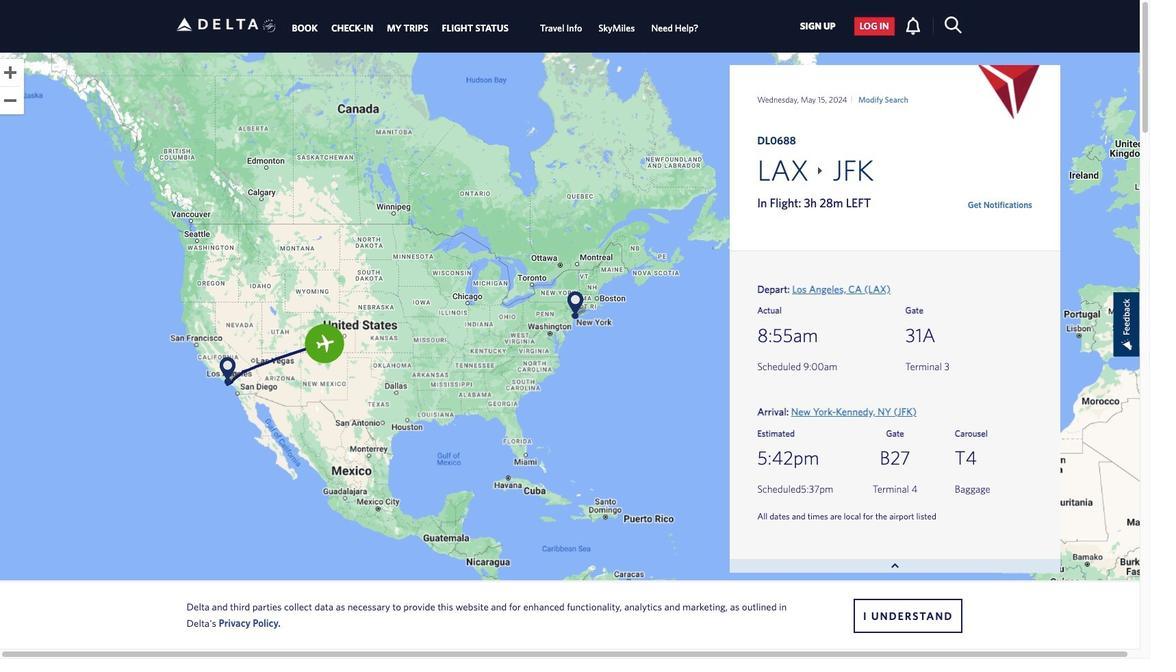 Task type: describe. For each thing, give the bounding box(es) containing it.
skyteam image
[[263, 5, 276, 47]]



Task type: locate. For each thing, give the bounding box(es) containing it.
google image
[[0, 648, 38, 659]]

delta air lines image
[[176, 3, 259, 46]]

tab list
[[285, 1, 707, 51]]



Task type: vqa. For each thing, say whether or not it's contained in the screenshot.
Skyteam image on the left
yes



